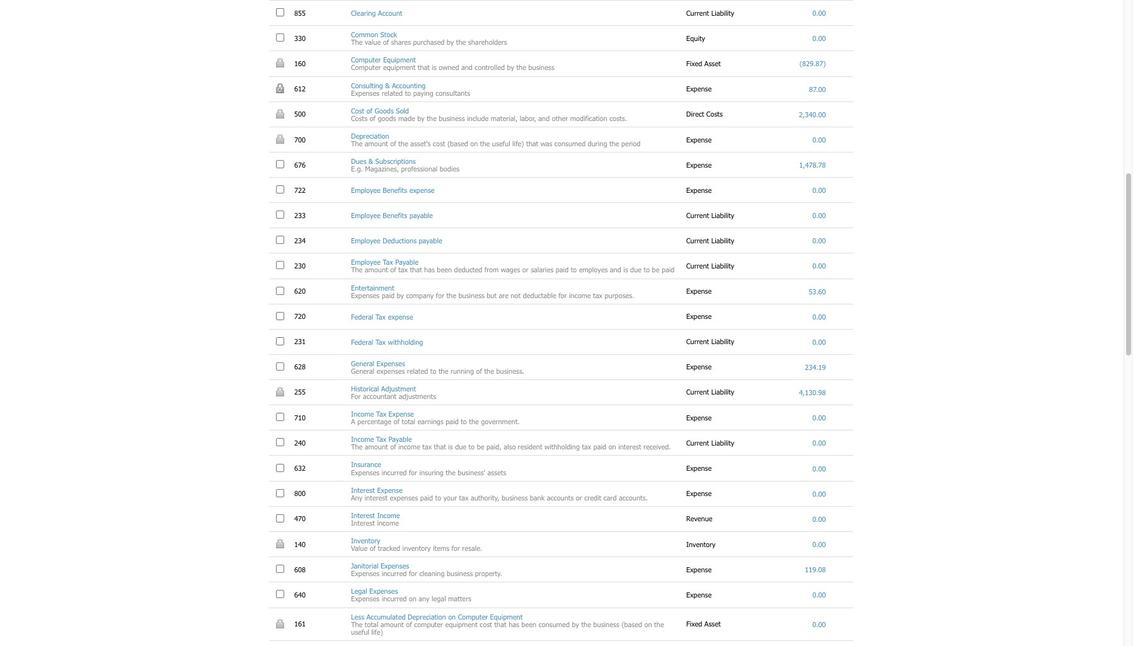 Task type: vqa. For each thing, say whether or not it's contained in the screenshot.
second New Link
no



Task type: locate. For each thing, give the bounding box(es) containing it.
that
[[418, 63, 430, 72], [527, 139, 539, 148], [410, 266, 422, 274], [434, 443, 446, 451], [495, 620, 507, 629]]

subscriptions
[[376, 157, 416, 165]]

the inside common stock the value of shares purchased by the shareholders
[[351, 38, 363, 46]]

0 horizontal spatial total
[[365, 620, 379, 629]]

0 horizontal spatial be
[[477, 443, 485, 451]]

by inside cost of goods sold costs of goods made by the business include material, labor, and other modification costs.
[[418, 114, 425, 122]]

employee for employee deductions payable
[[351, 237, 381, 245]]

1 vertical spatial (based
[[622, 620, 643, 629]]

amount up entertainment
[[365, 266, 388, 274]]

payable
[[396, 258, 419, 266], [389, 435, 412, 444]]

expenses up historical adjustment link
[[377, 367, 405, 375]]

incurred for janitorial expenses
[[382, 570, 407, 578]]

the up dues on the left
[[351, 139, 363, 148]]

the inside cost of goods sold costs of goods made by the business include material, labor, and other modification costs.
[[427, 114, 437, 122]]

1 vertical spatial consumed
[[539, 620, 570, 629]]

expense inside interest expense any interest expenses paid to your tax authority, business bank accounts or credit card accounts.
[[377, 486, 403, 494]]

720
[[295, 312, 308, 320]]

depreciation down any at left bottom
[[408, 613, 446, 621]]

6 current liability from the top
[[687, 388, 737, 396]]

payable for tax
[[396, 258, 419, 266]]

2 0.00 from the top
[[813, 34, 827, 42]]

goods
[[375, 106, 394, 115]]

be right 'employes'
[[652, 266, 660, 274]]

17 0.00 link from the top
[[813, 620, 827, 629]]

current liability
[[687, 9, 737, 17], [687, 211, 737, 219], [687, 236, 737, 245], [687, 262, 737, 270], [687, 338, 737, 346], [687, 388, 737, 396], [687, 439, 737, 447]]

life) inside the 'less accumulated depreciation on computer equipment the total amount of computer equipment cost that has been consumed by the business (based on the useful life)'
[[372, 628, 383, 636]]

231
[[295, 338, 308, 346]]

benefits up employee deductions payable
[[383, 211, 408, 220]]

0 vertical spatial consumed
[[555, 139, 586, 148]]

13 0.00 from the top
[[813, 490, 827, 498]]

for inside janitorial expenses expenses incurred for cleaning business property.
[[409, 570, 418, 578]]

1 federal from the top
[[351, 313, 373, 321]]

1 current liability from the top
[[687, 9, 737, 17]]

0 vertical spatial related
[[382, 89, 403, 97]]

bodies
[[440, 165, 460, 173]]

2 vertical spatial and
[[610, 266, 622, 274]]

withholding inside income tax payable the amount of income tax that is due to be paid, also resident withholding tax paid on interest received.
[[545, 443, 580, 451]]

costs up depreciation link
[[351, 114, 368, 122]]

historical
[[351, 385, 379, 393]]

1 vertical spatial income
[[399, 443, 421, 451]]

0 horizontal spatial related
[[382, 89, 403, 97]]

equipment down matters
[[446, 620, 478, 629]]

9 0.00 link from the top
[[813, 338, 827, 346]]

computer up consulting
[[351, 63, 381, 72]]

life) down accumulated on the bottom of the page
[[372, 628, 383, 636]]

expenses down federal tax withholding
[[377, 359, 405, 367]]

cost inside depreciation the amount of the asset's cost (based on the useful life) that was consumed during the period
[[433, 139, 446, 148]]

to left paying
[[405, 89, 411, 97]]

16 0.00 link from the top
[[813, 591, 827, 599]]

to left "paid,"
[[469, 443, 475, 451]]

incurred up interest expense link
[[382, 468, 407, 476]]

expense
[[687, 85, 714, 93], [687, 135, 714, 143], [687, 161, 714, 169], [687, 186, 714, 194], [687, 287, 714, 295], [687, 312, 714, 320], [687, 363, 714, 371], [389, 410, 414, 418], [687, 413, 714, 422], [687, 464, 714, 472], [377, 486, 403, 494], [687, 490, 714, 498], [687, 566, 714, 574], [687, 591, 714, 599]]

tax left purposes.
[[593, 291, 603, 299]]

and left other
[[539, 114, 550, 122]]

5 current liability from the top
[[687, 338, 737, 346]]

liability
[[712, 9, 735, 17], [712, 211, 735, 219], [712, 236, 735, 245], [712, 262, 735, 270], [712, 338, 735, 346], [712, 388, 735, 396], [712, 439, 735, 447]]

0 vertical spatial asset
[[705, 59, 721, 67]]

0 vertical spatial expense
[[410, 186, 435, 194]]

0 horizontal spatial costs
[[351, 114, 368, 122]]

11 0.00 link from the top
[[813, 439, 827, 447]]

the left accumulated on the bottom of the page
[[351, 620, 363, 629]]

tax
[[383, 258, 393, 266], [376, 313, 386, 321], [376, 338, 386, 346], [376, 410, 387, 418], [376, 435, 387, 444]]

1 vertical spatial has
[[509, 620, 520, 629]]

0 vertical spatial incurred
[[382, 468, 407, 476]]

2 fixed from the top
[[687, 620, 703, 628]]

3 0.00 link from the top
[[813, 136, 827, 144]]

inventory for inventory value of tracked inventory items for resale.
[[351, 537, 381, 545]]

0 horizontal spatial due
[[455, 443, 467, 451]]

1 incurred from the top
[[382, 468, 407, 476]]

your
[[444, 494, 457, 502]]

employes
[[579, 266, 608, 274]]

2 asset from the top
[[705, 620, 721, 628]]

shares
[[391, 38, 411, 46]]

insurance expenses incurred for insuring the business' assets
[[351, 461, 507, 476]]

employee up entertainment
[[351, 258, 381, 266]]

that up company
[[410, 266, 422, 274]]

1 vertical spatial been
[[522, 620, 537, 629]]

0 horizontal spatial been
[[437, 266, 452, 274]]

business
[[529, 63, 555, 72], [439, 114, 465, 122], [459, 291, 485, 299], [502, 494, 528, 502], [447, 570, 473, 578], [594, 620, 620, 629]]

legal
[[432, 595, 446, 603]]

you cannot delete/archive accounts used by fixed assets. image for 160
[[276, 58, 284, 68]]

0 horizontal spatial cost
[[433, 139, 446, 148]]

2 fixed asset from the top
[[687, 620, 724, 628]]

0.00 for 710
[[813, 414, 827, 422]]

paid inside income tax payable the amount of income tax that is due to be paid, also resident withholding tax paid on interest received.
[[594, 443, 607, 451]]

expense for entertainment expenses paid by company for the business but are not deductable for income tax purposes.
[[687, 287, 714, 295]]

1 employee from the top
[[351, 186, 381, 194]]

2 horizontal spatial and
[[610, 266, 622, 274]]

employee
[[351, 186, 381, 194], [351, 211, 381, 220], [351, 237, 381, 245], [351, 258, 381, 266]]

a
[[351, 418, 355, 426]]

total inside income tax expense a percentage of total earnings paid to the government.
[[402, 418, 416, 426]]

2 liability from the top
[[712, 211, 735, 219]]

0 vertical spatial payable
[[410, 211, 433, 220]]

depreciation down goods at the top of the page
[[351, 132, 390, 140]]

to left running at the left bottom of page
[[431, 367, 437, 375]]

common
[[351, 30, 379, 39]]

amount inside the 'less accumulated depreciation on computer equipment the total amount of computer equipment cost that has been consumed by the business (based on the useful life)'
[[381, 620, 404, 629]]

3 current from the top
[[687, 236, 710, 245]]

payable right the deductions
[[419, 237, 443, 245]]

costs right "direct" on the right of page
[[707, 110, 723, 118]]

fixed asset
[[687, 59, 724, 67], [687, 620, 724, 628]]

15 0.00 from the top
[[813, 541, 827, 549]]

5 the from the top
[[351, 620, 363, 629]]

incurred up accumulated on the bottom of the page
[[382, 595, 407, 603]]

expenses up legal
[[351, 570, 380, 578]]

the
[[351, 38, 363, 46], [351, 139, 363, 148], [351, 266, 363, 274], [351, 443, 363, 451], [351, 620, 363, 629]]

to inside consulting & accounting expenses related to paying consultants
[[405, 89, 411, 97]]

expenses up less
[[351, 595, 380, 603]]

1 current from the top
[[687, 9, 710, 17]]

expense for janitorial expenses expenses incurred for cleaning business property.
[[687, 566, 714, 574]]

depreciation inside the 'less accumulated depreciation on computer equipment the total amount of computer equipment cost that has been consumed by the business (based on the useful life)'
[[408, 613, 446, 621]]

None checkbox
[[276, 211, 284, 219], [276, 236, 284, 244], [276, 287, 284, 295], [276, 337, 284, 345], [276, 362, 284, 371], [276, 413, 284, 421], [276, 515, 284, 523], [276, 211, 284, 219], [276, 236, 284, 244], [276, 287, 284, 295], [276, 337, 284, 345], [276, 362, 284, 371], [276, 413, 284, 421], [276, 515, 284, 523]]

be left "paid,"
[[477, 443, 485, 451]]

tax down the deductions
[[399, 266, 408, 274]]

or right wages
[[523, 266, 529, 274]]

that inside the 'less accumulated depreciation on computer equipment the total amount of computer equipment cost that has been consumed by the business (based on the useful life)'
[[495, 620, 507, 629]]

legal expenses expenses incurred on any legal matters
[[351, 587, 472, 603]]

1 horizontal spatial &
[[385, 81, 390, 89]]

by inside common stock the value of shares purchased by the shareholders
[[447, 38, 454, 46]]

9 0.00 from the top
[[813, 338, 827, 346]]

of right value
[[370, 544, 376, 553]]

expenses inside consulting & accounting expenses related to paying consultants
[[351, 89, 380, 97]]

to left 'employes'
[[571, 266, 577, 274]]

1 horizontal spatial equipment
[[446, 620, 478, 629]]

expense for income tax expense a percentage of total earnings paid to the government.
[[687, 413, 714, 422]]

10 0.00 link from the top
[[813, 414, 827, 422]]

1 horizontal spatial useful
[[492, 139, 511, 148]]

3 0.00 from the top
[[813, 136, 827, 144]]

tax up credit
[[582, 443, 592, 451]]

you cannot delete/archive system accounts. image
[[276, 387, 284, 397]]

1 vertical spatial incurred
[[382, 570, 407, 578]]

to right earnings
[[461, 418, 467, 426]]

1 vertical spatial benefits
[[383, 211, 408, 220]]

6 current from the top
[[687, 388, 710, 396]]

current for 240
[[687, 439, 710, 447]]

8 0.00 from the top
[[813, 313, 827, 321]]

total inside the 'less accumulated depreciation on computer equipment the total amount of computer equipment cost that has been consumed by the business (based on the useful life)'
[[365, 620, 379, 629]]

1 vertical spatial depreciation
[[408, 613, 446, 621]]

current liability for 234
[[687, 236, 737, 245]]

17 0.00 from the top
[[813, 620, 827, 629]]

of down "percentage"
[[390, 443, 396, 451]]

the up insurance link
[[351, 443, 363, 451]]

has inside the 'less accumulated depreciation on computer equipment the total amount of computer equipment cost that has been consumed by the business (based on the useful life)'
[[509, 620, 520, 629]]

employee deductions payable link
[[351, 237, 443, 245]]

1 fixed asset from the top
[[687, 59, 724, 67]]

0.00 for 231
[[813, 338, 827, 346]]

of right value on the top of page
[[383, 38, 389, 46]]

interest
[[351, 486, 375, 494], [351, 511, 375, 520], [351, 519, 375, 527]]

1 vertical spatial related
[[407, 367, 428, 375]]

expense for insurance expenses incurred for insuring the business' assets
[[687, 464, 714, 472]]

tax up general expenses link
[[376, 338, 386, 346]]

expenses inside general expenses general expenses related to the running of the business.
[[377, 359, 405, 367]]

0 horizontal spatial has
[[424, 266, 435, 274]]

and right owned
[[462, 63, 473, 72]]

employee down e.g.
[[351, 186, 381, 194]]

expense for depreciation the amount of the asset's cost (based on the useful life) that was consumed during the period
[[687, 135, 714, 143]]

0 horizontal spatial inventory
[[351, 537, 381, 545]]

interest left received.
[[619, 443, 642, 451]]

expense for dues & subscriptions e.g. magazines, professional bodies
[[687, 161, 714, 169]]

1 vertical spatial expenses
[[390, 494, 418, 502]]

2 federal from the top
[[351, 338, 373, 346]]

4 employee from the top
[[351, 258, 381, 266]]

0 horizontal spatial withholding
[[388, 338, 423, 346]]

the inside income tax expense a percentage of total earnings paid to the government.
[[469, 418, 479, 426]]

16 0.00 from the top
[[813, 591, 827, 599]]

1 horizontal spatial (based
[[622, 620, 643, 629]]

computer down value on the top of page
[[351, 56, 381, 64]]

computer
[[351, 56, 381, 64], [351, 63, 381, 72], [458, 613, 488, 621]]

1 liability from the top
[[712, 9, 735, 17]]

12 0.00 from the top
[[813, 464, 827, 473]]

equipment inside computer equipment computer equipment that is owned and controlled by the business
[[383, 63, 416, 72]]

1 vertical spatial due
[[455, 443, 467, 451]]

1 0.00 link from the top
[[813, 9, 827, 17]]

0 vertical spatial depreciation
[[351, 132, 390, 140]]

amount
[[365, 139, 388, 148], [365, 266, 388, 274], [365, 443, 388, 451], [381, 620, 404, 629]]

income down 'employes'
[[569, 291, 591, 299]]

1 vertical spatial &
[[369, 157, 373, 165]]

1 horizontal spatial cost
[[480, 620, 493, 629]]

4 current liability from the top
[[687, 262, 737, 270]]

to inside interest expense any interest expenses paid to your tax authority, business bank accounts or credit card accounts.
[[436, 494, 442, 502]]

interest expense link
[[351, 486, 403, 494]]

& right consulting
[[385, 81, 390, 89]]

1 vertical spatial total
[[365, 620, 379, 629]]

inventory down revenue
[[687, 540, 718, 548]]

7 current liability from the top
[[687, 439, 737, 447]]

business inside cost of goods sold costs of goods made by the business include material, labor, and other modification costs.
[[439, 114, 465, 122]]

1 vertical spatial interest
[[365, 494, 388, 502]]

expenses right legal
[[370, 587, 398, 596]]

0.00 link for 800
[[813, 490, 827, 498]]

None checkbox
[[276, 8, 284, 16], [276, 34, 284, 42], [276, 160, 284, 169], [276, 186, 284, 194], [276, 261, 284, 270], [276, 312, 284, 320], [276, 439, 284, 447], [276, 464, 284, 472], [276, 489, 284, 497], [276, 565, 284, 573], [276, 591, 284, 599], [276, 8, 284, 16], [276, 34, 284, 42], [276, 160, 284, 169], [276, 186, 284, 194], [276, 261, 284, 270], [276, 312, 284, 320], [276, 439, 284, 447], [276, 464, 284, 472], [276, 489, 284, 497], [276, 565, 284, 573], [276, 591, 284, 599]]

0.00 link for 855
[[813, 9, 827, 17]]

1 horizontal spatial withholding
[[545, 443, 580, 451]]

computer
[[414, 620, 443, 629]]

2 vertical spatial incurred
[[382, 595, 407, 603]]

income down the a
[[351, 435, 374, 444]]

income inside income tax payable the amount of income tax that is due to be paid, also resident withholding tax paid on interest received.
[[399, 443, 421, 451]]

for left cleaning
[[409, 570, 418, 578]]

current for 855
[[687, 9, 710, 17]]

less accumulated depreciation on computer equipment link
[[351, 613, 523, 621]]

1 you cannot delete/archive accounts used by fixed assets. image from the top
[[276, 58, 284, 68]]

cost down property.
[[480, 620, 493, 629]]

purposes.
[[605, 291, 635, 299]]

expenses
[[351, 89, 380, 97], [351, 291, 380, 299], [377, 359, 405, 367], [351, 468, 380, 476], [381, 562, 409, 570], [351, 570, 380, 578], [370, 587, 398, 596], [351, 595, 380, 603]]

2 employee from the top
[[351, 211, 381, 220]]

payable down the deductions
[[396, 258, 419, 266]]

1 interest from the top
[[351, 486, 375, 494]]

expenses up federal tax expense link
[[351, 291, 380, 299]]

amount inside income tax payable the amount of income tax that is due to be paid, also resident withholding tax paid on interest received.
[[365, 443, 388, 451]]

2 current from the top
[[687, 211, 710, 219]]

the inside employee tax payable the amount of tax that has been deducted from wages or salaries paid to employes and is due to be paid
[[351, 266, 363, 274]]

bank
[[530, 494, 545, 502]]

other
[[552, 114, 568, 122]]

1 vertical spatial fixed
[[687, 620, 703, 628]]

1 horizontal spatial and
[[539, 114, 550, 122]]

0.00 link for 710
[[813, 414, 827, 422]]

0 horizontal spatial useful
[[351, 628, 369, 636]]

payable down income tax expense link
[[389, 435, 412, 444]]

amount up "dues & subscriptions" link
[[365, 139, 388, 148]]

accounts.
[[619, 494, 648, 502]]

interest up inventory link
[[351, 519, 375, 527]]

0 vertical spatial due
[[631, 266, 642, 274]]

5 liability from the top
[[712, 338, 735, 346]]

0 vertical spatial cost
[[433, 139, 446, 148]]

expenses inside interest expense any interest expenses paid to your tax authority, business bank accounts or credit card accounts.
[[390, 494, 418, 502]]

7 0.00 link from the top
[[813, 262, 827, 270]]

1 horizontal spatial has
[[509, 620, 520, 629]]

dues
[[351, 157, 367, 165]]

7 liability from the top
[[712, 439, 735, 447]]

assets
[[488, 468, 507, 476]]

the up the "entertainment" link
[[351, 266, 363, 274]]

0 vertical spatial income
[[569, 291, 591, 299]]

and
[[462, 63, 473, 72], [539, 114, 550, 122], [610, 266, 622, 274]]

federal for federal tax expense
[[351, 313, 373, 321]]

employee benefits expense
[[351, 186, 435, 194]]

1 vertical spatial cost
[[480, 620, 493, 629]]

inventory down interest income interest income
[[351, 537, 381, 545]]

is inside computer equipment computer equipment that is owned and controlled by the business
[[432, 63, 437, 72]]

and inside employee tax payable the amount of tax that has been deducted from wages or salaries paid to employes and is due to be paid
[[610, 266, 622, 274]]

0 vertical spatial benefits
[[383, 186, 408, 194]]

equipment down shares
[[383, 56, 416, 64]]

0 vertical spatial equipment
[[383, 56, 416, 64]]

useful down material,
[[492, 139, 511, 148]]

of inside general expenses general expenses related to the running of the business.
[[476, 367, 482, 375]]

4 liability from the top
[[712, 262, 735, 270]]

income tax payable link
[[351, 435, 412, 444]]

0 horizontal spatial is
[[432, 63, 437, 72]]

expense up federal tax withholding link
[[388, 313, 413, 321]]

you cannot delete/archive accounts used by fixed assets. image
[[276, 134, 284, 144]]

federal tax expense
[[351, 313, 413, 321]]

7 0.00 from the top
[[813, 262, 827, 270]]

be inside income tax payable the amount of income tax that is due to be paid, also resident withholding tax paid on interest received.
[[477, 443, 485, 451]]

1 vertical spatial be
[[477, 443, 485, 451]]

1 horizontal spatial been
[[522, 620, 537, 629]]

5 0.00 link from the top
[[813, 211, 827, 220]]

1 vertical spatial asset
[[705, 620, 721, 628]]

15 0.00 link from the top
[[813, 541, 827, 549]]

1 vertical spatial fixed asset
[[687, 620, 724, 628]]

interest for interest
[[351, 511, 375, 520]]

cost inside the 'less accumulated depreciation on computer equipment the total amount of computer equipment cost that has been consumed by the business (based on the useful life)'
[[480, 620, 493, 629]]

2 the from the top
[[351, 139, 363, 148]]

1 horizontal spatial related
[[407, 367, 428, 375]]

0 vertical spatial income
[[351, 410, 374, 418]]

0 vertical spatial federal
[[351, 313, 373, 321]]

insurance
[[351, 461, 381, 469]]

0.00 for 800
[[813, 490, 827, 498]]

4 the from the top
[[351, 443, 363, 451]]

6 liability from the top
[[712, 388, 735, 396]]

1 horizontal spatial costs
[[707, 110, 723, 118]]

1 vertical spatial income
[[351, 435, 374, 444]]

and right 'employes'
[[610, 266, 622, 274]]

1 vertical spatial federal
[[351, 338, 373, 346]]

0 vertical spatial (based
[[448, 139, 468, 148]]

0.00 link for 234
[[813, 237, 827, 245]]

608
[[295, 566, 308, 574]]

2 you cannot delete/archive accounts used by fixed assets. image from the top
[[276, 619, 284, 629]]

current for 230
[[687, 262, 710, 270]]

incurred inside the insurance expenses incurred for insuring the business' assets
[[382, 468, 407, 476]]

amount up insurance on the left bottom of page
[[365, 443, 388, 451]]

to inside income tax payable the amount of income tax that is due to be paid, also resident withholding tax paid on interest received.
[[469, 443, 475, 451]]

current liability for 231
[[687, 338, 737, 346]]

employee up employee tax payable link
[[351, 237, 381, 245]]

interest inside income tax payable the amount of income tax that is due to be paid, also resident withholding tax paid on interest received.
[[619, 443, 642, 451]]

2 interest from the top
[[351, 511, 375, 520]]

2 incurred from the top
[[382, 570, 407, 578]]

0.00 for 161
[[813, 620, 827, 629]]

tax down employee deductions payable
[[383, 258, 393, 266]]

1 benefits from the top
[[383, 186, 408, 194]]

3 incurred from the top
[[382, 595, 407, 603]]

to left your
[[436, 494, 442, 502]]

0 vertical spatial is
[[432, 63, 437, 72]]

income inside interest income interest income
[[377, 511, 400, 520]]

withholding
[[388, 338, 423, 346], [545, 443, 580, 451]]

14 0.00 from the top
[[813, 515, 827, 523]]

liability for 234
[[712, 236, 735, 245]]

tax down accountant
[[376, 410, 387, 418]]

on
[[471, 139, 478, 148], [609, 443, 617, 451], [409, 595, 417, 603], [448, 613, 456, 621], [645, 620, 653, 629]]

expenses up the cost
[[351, 89, 380, 97]]

payable inside income tax payable the amount of income tax that is due to be paid, also resident withholding tax paid on interest received.
[[389, 435, 412, 444]]

2 benefits from the top
[[383, 211, 408, 220]]

of left computer
[[406, 620, 412, 629]]

inventory inside the inventory value of tracked inventory items for resale.
[[351, 537, 381, 545]]

2 horizontal spatial is
[[624, 266, 629, 274]]

1 vertical spatial payable
[[419, 237, 443, 245]]

general
[[351, 359, 375, 367], [351, 367, 375, 375]]

amount inside depreciation the amount of the asset's cost (based on the useful life) that was consumed during the period
[[365, 139, 388, 148]]

10 0.00 from the top
[[813, 414, 827, 422]]

stock
[[381, 30, 397, 39]]

current liability for 255
[[687, 388, 737, 396]]

you cannot delete/archive accounts used by fixed assets. image for 161
[[276, 619, 284, 629]]

incurred
[[382, 468, 407, 476], [382, 570, 407, 578], [382, 595, 407, 603]]

tax inside income tax expense a percentage of total earnings paid to the government.
[[376, 410, 387, 418]]

federal tax expense link
[[351, 313, 413, 321]]

& inside consulting & accounting expenses related to paying consultants
[[385, 81, 390, 89]]

0.00 link for 140
[[813, 541, 827, 549]]

due up purposes.
[[631, 266, 642, 274]]

& right dues on the left
[[369, 157, 373, 165]]

3 the from the top
[[351, 266, 363, 274]]

employee tax payable link
[[351, 258, 419, 266]]

paid inside interest expense any interest expenses paid to your tax authority, business bank accounts or credit card accounts.
[[420, 494, 433, 502]]

incurred inside janitorial expenses expenses incurred for cleaning business property.
[[382, 570, 407, 578]]

payable for income
[[389, 435, 412, 444]]

1 vertical spatial or
[[576, 494, 583, 502]]

useful down less
[[351, 628, 369, 636]]

property.
[[475, 570, 503, 578]]

0 horizontal spatial depreciation
[[351, 132, 390, 140]]

computer inside the 'less accumulated depreciation on computer equipment the total amount of computer equipment cost that has been consumed by the business (based on the useful life)'
[[458, 613, 488, 621]]

0 vertical spatial total
[[402, 418, 416, 426]]

3 employee from the top
[[351, 237, 381, 245]]

asset for (829.87)
[[705, 59, 721, 67]]

employee benefits expense link
[[351, 186, 435, 194]]

equipment
[[383, 63, 416, 72], [446, 620, 478, 629]]

inventory
[[351, 537, 381, 545], [687, 540, 718, 548]]

800
[[295, 490, 308, 498]]

for left 'insuring'
[[409, 468, 418, 476]]

1 vertical spatial expense
[[388, 313, 413, 321]]

1 vertical spatial and
[[539, 114, 550, 122]]

you cannot delete/archive accounts used by fixed assets. image left 161
[[276, 619, 284, 629]]

1 horizontal spatial is
[[449, 443, 453, 451]]

0 vertical spatial or
[[523, 266, 529, 274]]

is left owned
[[432, 63, 437, 72]]

general expenses general expenses related to the running of the business.
[[351, 359, 525, 375]]

14 0.00 link from the top
[[813, 515, 827, 523]]

income down interest expense link
[[377, 511, 400, 520]]

1 fixed from the top
[[687, 59, 703, 67]]

1 general from the top
[[351, 359, 375, 367]]

4 current from the top
[[687, 262, 710, 270]]

0 horizontal spatial or
[[523, 266, 529, 274]]

0 horizontal spatial equipment
[[383, 56, 416, 64]]

that up the insurance expenses incurred for insuring the business' assets
[[434, 443, 446, 451]]

the left value on the top of page
[[351, 38, 363, 46]]

tax up federal tax withholding
[[376, 313, 386, 321]]

0.00 for 233
[[813, 211, 827, 220]]

computer equipment link
[[351, 56, 416, 64]]

4 0.00 link from the top
[[813, 186, 827, 194]]

on inside depreciation the amount of the asset's cost (based on the useful life) that was consumed during the period
[[471, 139, 478, 148]]

for inside the inventory value of tracked inventory items for resale.
[[452, 544, 460, 553]]

1 the from the top
[[351, 38, 363, 46]]

0 vertical spatial fixed
[[687, 59, 703, 67]]

income tax expense a percentage of total earnings paid to the government.
[[351, 410, 520, 426]]

or left credit
[[576, 494, 583, 502]]

6 0.00 from the top
[[813, 237, 827, 245]]

1 horizontal spatial be
[[652, 266, 660, 274]]

tax inside employee tax payable the amount of tax that has been deducted from wages or salaries paid to employes and is due to be paid
[[383, 258, 393, 266]]

1 vertical spatial withholding
[[545, 443, 580, 451]]

and inside computer equipment computer equipment that is owned and controlled by the business
[[462, 63, 473, 72]]

& for consulting
[[385, 81, 390, 89]]

that up accounting
[[418, 63, 430, 72]]

income inside "entertainment expenses paid by company for the business but are not deductable for income tax purposes."
[[569, 291, 591, 299]]

1 vertical spatial equipment
[[446, 620, 478, 629]]

percentage
[[358, 418, 392, 426]]

0 vertical spatial you cannot delete/archive accounts used by fixed assets. image
[[276, 58, 284, 68]]

for right company
[[436, 291, 445, 299]]

0 vertical spatial and
[[462, 63, 473, 72]]

during
[[588, 139, 608, 148]]

related inside consulting & accounting expenses related to paying consultants
[[382, 89, 403, 97]]

payable inside employee tax payable the amount of tax that has been deducted from wages or salaries paid to employes and is due to be paid
[[396, 258, 419, 266]]

fixed for the total amount of computer equipment cost that has been consumed by the business (based on the useful life)
[[687, 620, 703, 628]]

13 0.00 link from the top
[[813, 490, 827, 498]]

11 0.00 from the top
[[813, 439, 827, 447]]

expenses up the interest income 'link'
[[390, 494, 418, 502]]

payable for employee deductions payable
[[419, 237, 443, 245]]

tax right your
[[459, 494, 469, 502]]

cost right asset's
[[433, 139, 446, 148]]

4 0.00 from the top
[[813, 186, 827, 194]]

credit
[[585, 494, 602, 502]]

equipment up accounting
[[383, 63, 416, 72]]

liability for 240
[[712, 439, 735, 447]]

the inside depreciation the amount of the asset's cost (based on the useful life) that was consumed during the period
[[351, 139, 363, 148]]

benefits down "magazines,"
[[383, 186, 408, 194]]

0.00 for 230
[[813, 262, 827, 270]]

& inside dues & subscriptions e.g. magazines, professional bodies
[[369, 157, 373, 165]]

for
[[351, 392, 361, 400]]

payable for employee benefits payable
[[410, 211, 433, 220]]

6 0.00 link from the top
[[813, 237, 827, 245]]

matters
[[448, 595, 472, 603]]

depreciation inside depreciation the amount of the asset's cost (based on the useful life) that was consumed during the period
[[351, 132, 390, 140]]

tax inside income tax payable the amount of income tax that is due to be paid, also resident withholding tax paid on interest received.
[[376, 435, 387, 444]]

that inside employee tax payable the amount of tax that has been deducted from wages or salaries paid to employes and is due to be paid
[[410, 266, 422, 274]]

1 horizontal spatial interest
[[619, 443, 642, 451]]

230
[[295, 262, 308, 270]]

233
[[295, 211, 308, 219]]

payable
[[410, 211, 433, 220], [419, 237, 443, 245]]

255
[[295, 388, 308, 396]]

the
[[456, 38, 466, 46], [517, 63, 527, 72], [427, 114, 437, 122], [399, 139, 408, 148], [480, 139, 490, 148], [610, 139, 620, 148], [447, 291, 457, 299], [439, 367, 449, 375], [485, 367, 494, 375], [469, 418, 479, 426], [446, 468, 456, 476], [582, 620, 592, 629], [655, 620, 665, 629]]

income inside income tax expense a percentage of total earnings paid to the government.
[[351, 410, 374, 418]]

1 horizontal spatial depreciation
[[408, 613, 446, 621]]

8 0.00 link from the top
[[813, 313, 827, 321]]

of right "percentage"
[[394, 418, 400, 426]]

1 horizontal spatial due
[[631, 266, 642, 274]]

equipment inside the 'less accumulated depreciation on computer equipment the total amount of computer equipment cost that has been consumed by the business (based on the useful life)'
[[446, 620, 478, 629]]

1 0.00 from the top
[[813, 9, 827, 17]]

2 current liability from the top
[[687, 211, 737, 219]]

3 current liability from the top
[[687, 236, 737, 245]]

0.00 link for 231
[[813, 338, 827, 346]]

employee down employee benefits expense
[[351, 211, 381, 220]]

federal down entertainment
[[351, 313, 373, 321]]

paid
[[556, 266, 569, 274], [662, 266, 675, 274], [382, 291, 395, 299], [446, 418, 459, 426], [594, 443, 607, 451], [420, 494, 433, 502]]

0 vertical spatial expenses
[[377, 367, 405, 375]]

2 0.00 link from the top
[[813, 34, 827, 42]]

2 vertical spatial is
[[449, 443, 453, 451]]

0.00 for 470
[[813, 515, 827, 523]]

interest down insurance link
[[351, 486, 375, 494]]

current
[[687, 9, 710, 17], [687, 211, 710, 219], [687, 236, 710, 245], [687, 262, 710, 270], [687, 338, 710, 346], [687, 388, 710, 396], [687, 439, 710, 447]]

total right less
[[365, 620, 379, 629]]

0.00 for 722
[[813, 186, 827, 194]]

resale.
[[463, 544, 483, 553]]

you cannot delete/archive accounts used by fixed assets. image
[[276, 58, 284, 68], [276, 619, 284, 629]]

liability for 230
[[712, 262, 735, 270]]

1 vertical spatial useful
[[351, 628, 369, 636]]

5 current from the top
[[687, 338, 710, 346]]

0 horizontal spatial life)
[[372, 628, 383, 636]]

for
[[436, 291, 445, 299], [559, 291, 567, 299], [409, 468, 418, 476], [452, 544, 460, 553], [409, 570, 418, 578]]

1 asset from the top
[[705, 59, 721, 67]]

you cannot delete/archive accounts used by a tracked inventory item. image
[[276, 109, 284, 118]]

3 liability from the top
[[712, 236, 735, 245]]

0.00 for 720
[[813, 313, 827, 321]]

common stock the value of shares purchased by the shareholders
[[351, 30, 507, 46]]

0 vertical spatial useful
[[492, 139, 511, 148]]

of inside employee tax payable the amount of tax that has been deducted from wages or salaries paid to employes and is due to be paid
[[390, 266, 396, 274]]

7 current from the top
[[687, 439, 710, 447]]

0 vertical spatial fixed asset
[[687, 59, 724, 67]]

business inside "entertainment expenses paid by company for the business but are not deductable for income tax purposes."
[[459, 291, 485, 299]]

is inside income tax payable the amount of income tax that is due to be paid, also resident withholding tax paid on interest received.
[[449, 443, 453, 451]]

0 horizontal spatial and
[[462, 63, 473, 72]]

or inside employee tax payable the amount of tax that has been deducted from wages or salaries paid to employes and is due to be paid
[[523, 266, 529, 274]]

12 0.00 link from the top
[[813, 464, 827, 473]]

1 horizontal spatial or
[[576, 494, 583, 502]]

5 0.00 from the top
[[813, 211, 827, 220]]

related inside general expenses general expenses related to the running of the business.
[[407, 367, 428, 375]]

140
[[295, 540, 308, 548]]

related up adjustments
[[407, 367, 428, 375]]

business'
[[458, 468, 486, 476]]

interest up the interest income 'link'
[[365, 494, 388, 502]]

0.00 link for 470
[[813, 515, 827, 523]]

income inside interest income interest income
[[377, 519, 399, 527]]

and inside cost of goods sold costs of goods made by the business include material, labor, and other modification costs.
[[539, 114, 550, 122]]

payable up the deductions
[[410, 211, 433, 220]]

0 vertical spatial equipment
[[383, 63, 416, 72]]

expenses inside "entertainment expenses paid by company for the business but are not deductable for income tax purposes."
[[351, 291, 380, 299]]

1 vertical spatial is
[[624, 266, 629, 274]]

of inside the inventory value of tracked inventory items for resale.
[[370, 544, 376, 553]]

by
[[447, 38, 454, 46], [507, 63, 515, 72], [418, 114, 425, 122], [397, 291, 404, 299], [572, 620, 580, 629]]

tax down "percentage"
[[376, 435, 387, 444]]

is up purposes.
[[624, 266, 629, 274]]

1 horizontal spatial equipment
[[490, 613, 523, 621]]

due inside employee tax payable the amount of tax that has been deducted from wages or salaries paid to employes and is due to be paid
[[631, 266, 642, 274]]

that inside depreciation the amount of the asset's cost (based on the useful life) that was consumed during the period
[[527, 139, 539, 148]]

life) down labor,
[[513, 139, 524, 148]]

0 vertical spatial life)
[[513, 139, 524, 148]]

0 horizontal spatial (based
[[448, 139, 468, 148]]

been inside the 'less accumulated depreciation on computer equipment the total amount of computer equipment cost that has been consumed by the business (based on the useful life)'
[[522, 620, 537, 629]]

period
[[622, 139, 641, 148]]

expense down 'professional'
[[410, 186, 435, 194]]

234
[[295, 236, 308, 245]]

0 vertical spatial interest
[[619, 443, 642, 451]]

current liability for 233
[[687, 211, 737, 219]]

1 vertical spatial life)
[[372, 628, 383, 636]]

of up entertainment
[[390, 266, 396, 274]]

1 horizontal spatial life)
[[513, 139, 524, 148]]

of left goods at the top of the page
[[370, 114, 376, 122]]



Task type: describe. For each thing, give the bounding box(es) containing it.
common stock link
[[351, 30, 397, 39]]

any
[[419, 595, 430, 603]]

the inside income tax payable the amount of income tax that is due to be paid, also resident withholding tax paid on interest received.
[[351, 443, 363, 451]]

goods
[[378, 114, 396, 122]]

clearing
[[351, 9, 376, 17]]

855
[[295, 9, 308, 17]]

of inside income tax payable the amount of income tax that is due to be paid, also resident withholding tax paid on interest received.
[[390, 443, 396, 451]]

for right deductable
[[559, 291, 567, 299]]

4,130.98 link
[[800, 388, 827, 397]]

interest inside interest expense any interest expenses paid to your tax authority, business bank accounts or credit card accounts.
[[365, 494, 388, 502]]

accounting
[[392, 81, 426, 89]]

equipment inside the 'less accumulated depreciation on computer equipment the total amount of computer equipment cost that has been consumed by the business (based on the useful life)'
[[490, 613, 523, 621]]

tax for federal tax expense
[[376, 313, 386, 321]]

2 general from the top
[[351, 367, 375, 375]]

0.00 for 330
[[813, 34, 827, 42]]

119.08
[[805, 566, 827, 574]]

current liability for 230
[[687, 262, 737, 270]]

material,
[[491, 114, 518, 122]]

(based inside depreciation the amount of the asset's cost (based on the useful life) that was consumed during the period
[[448, 139, 468, 148]]

employee inside employee tax payable the amount of tax that has been deducted from wages or salaries paid to employes and is due to be paid
[[351, 258, 381, 266]]

of inside common stock the value of shares purchased by the shareholders
[[383, 38, 389, 46]]

87.00 link
[[810, 85, 827, 93]]

dues & subscriptions e.g. magazines, professional bodies
[[351, 157, 460, 173]]

business inside the 'less accumulated depreciation on computer equipment the total amount of computer equipment cost that has been consumed by the business (based on the useful life)'
[[594, 620, 620, 629]]

magazines,
[[365, 165, 399, 173]]

0.00 link for 330
[[813, 34, 827, 42]]

running
[[451, 367, 474, 375]]

deducted
[[454, 266, 483, 274]]

the inside the insurance expenses incurred for insuring the business' assets
[[446, 468, 456, 476]]

consulting
[[351, 81, 383, 89]]

722
[[295, 186, 308, 194]]

adjustments
[[399, 392, 436, 400]]

of inside the 'less accumulated depreciation on computer equipment the total amount of computer equipment cost that has been consumed by the business (based on the useful life)'
[[406, 620, 412, 629]]

0.00 link for 722
[[813, 186, 827, 194]]

to inside general expenses general expenses related to the running of the business.
[[431, 367, 437, 375]]

employee tax payable the amount of tax that has been deducted from wages or salaries paid to employes and is due to be paid
[[351, 258, 675, 274]]

inventory value of tracked inventory items for resale.
[[351, 537, 483, 553]]

53.60 link
[[809, 287, 827, 296]]

useful inside the 'less accumulated depreciation on computer equipment the total amount of computer equipment cost that has been consumed by the business (based on the useful life)'
[[351, 628, 369, 636]]

on inside legal expenses expenses incurred on any legal matters
[[409, 595, 417, 603]]

janitorial
[[351, 562, 379, 570]]

tax inside employee tax payable the amount of tax that has been deducted from wages or salaries paid to employes and is due to be paid
[[399, 266, 408, 274]]

inventory for inventory
[[687, 540, 718, 548]]

business inside interest expense any interest expenses paid to your tax authority, business bank accounts or credit card accounts.
[[502, 494, 528, 502]]

but
[[487, 291, 497, 299]]

expense for legal expenses expenses incurred on any legal matters
[[687, 591, 714, 599]]

received.
[[644, 443, 671, 451]]

expenses inside the insurance expenses incurred for insuring the business' assets
[[351, 468, 380, 476]]

asset for 0.00
[[705, 620, 721, 628]]

0.00 for 855
[[813, 9, 827, 17]]

0.00 link for 233
[[813, 211, 827, 220]]

dues & subscriptions link
[[351, 157, 416, 165]]

tax inside interest expense any interest expenses paid to your tax authority, business bank accounts or credit card accounts.
[[459, 494, 469, 502]]

fixed for computer equipment that is owned and controlled by the business
[[687, 59, 703, 67]]

business inside computer equipment computer equipment that is owned and controlled by the business
[[529, 63, 555, 72]]

consumed inside depreciation the amount of the asset's cost (based on the useful life) that was consumed during the period
[[555, 139, 586, 148]]

53.60
[[809, 287, 827, 296]]

life) inside depreciation the amount of the asset's cost (based on the useful life) that was consumed during the period
[[513, 139, 524, 148]]

from
[[485, 266, 499, 274]]

the inside the 'less accumulated depreciation on computer equipment the total amount of computer equipment cost that has been consumed by the business (based on the useful life)'
[[351, 620, 363, 629]]

value
[[351, 544, 368, 553]]

of inside depreciation the amount of the asset's cost (based on the useful life) that was consumed during the period
[[390, 139, 396, 148]]

expense for federal tax expense
[[388, 313, 413, 321]]

be inside employee tax payable the amount of tax that has been deducted from wages or salaries paid to employes and is due to be paid
[[652, 266, 660, 274]]

or for credit
[[576, 494, 583, 502]]

0.00 link for 632
[[813, 464, 827, 473]]

card
[[604, 494, 617, 502]]

janitorial expenses link
[[351, 562, 409, 570]]

on inside income tax payable the amount of income tax that is due to be paid, also resident withholding tax paid on interest received.
[[609, 443, 617, 451]]

was
[[541, 139, 553, 148]]

interest income interest income
[[351, 511, 400, 527]]

tax for income tax payable the amount of income tax that is due to be paid, also resident withholding tax paid on interest received.
[[376, 435, 387, 444]]

costs inside cost of goods sold costs of goods made by the business include material, labor, and other modification costs.
[[351, 114, 368, 122]]

wages
[[501, 266, 521, 274]]

(based inside the 'less accumulated depreciation on computer equipment the total amount of computer equipment cost that has been consumed by the business (based on the useful life)'
[[622, 620, 643, 629]]

640
[[295, 591, 308, 599]]

by inside the 'less accumulated depreciation on computer equipment the total amount of computer equipment cost that has been consumed by the business (based on the useful life)'
[[572, 620, 580, 629]]

deductable
[[523, 291, 557, 299]]

useful inside depreciation the amount of the asset's cost (based on the useful life) that was consumed during the period
[[492, 139, 511, 148]]

current liability for 855
[[687, 9, 737, 17]]

tax up the insurance expenses incurred for insuring the business' assets
[[423, 443, 432, 451]]

expense inside income tax expense a percentage of total earnings paid to the government.
[[389, 410, 414, 418]]

employee for employee benefits payable
[[351, 211, 381, 220]]

the inside common stock the value of shares purchased by the shareholders
[[456, 38, 466, 46]]

federal for federal tax withholding
[[351, 338, 373, 346]]

consumed inside the 'less accumulated depreciation on computer equipment the total amount of computer equipment cost that has been consumed by the business (based on the useful life)'
[[539, 620, 570, 629]]

consulting & accounting expenses related to paying consultants
[[351, 81, 471, 97]]

of inside income tax expense a percentage of total earnings paid to the government.
[[394, 418, 400, 426]]

interest expense any interest expenses paid to your tax authority, business bank accounts or credit card accounts.
[[351, 486, 648, 502]]

by inside computer equipment computer equipment that is owned and controlled by the business
[[507, 63, 515, 72]]

made
[[399, 114, 415, 122]]

any
[[351, 494, 363, 502]]

sold
[[396, 106, 409, 115]]

revenue
[[687, 515, 715, 523]]

liability for 233
[[712, 211, 735, 219]]

income for amount
[[351, 435, 374, 444]]

620
[[295, 287, 308, 295]]

700
[[295, 135, 308, 143]]

items
[[433, 544, 450, 553]]

been inside employee tax payable the amount of tax that has been deducted from wages or salaries paid to employes and is due to be paid
[[437, 266, 452, 274]]

purchased
[[413, 38, 445, 46]]

interest for any
[[351, 486, 375, 494]]

related for expenses
[[407, 367, 428, 375]]

current for 233
[[687, 211, 710, 219]]

612
[[295, 85, 308, 93]]

federal tax withholding
[[351, 338, 423, 346]]

expense for interest expense any interest expenses paid to your tax authority, business bank accounts or credit card accounts.
[[687, 490, 714, 498]]

has inside employee tax payable the amount of tax that has been deducted from wages or salaries paid to employes and is due to be paid
[[424, 266, 435, 274]]

amount inside employee tax payable the amount of tax that has been deducted from wages or salaries paid to employes and is due to be paid
[[365, 266, 388, 274]]

benefits for payable
[[383, 211, 408, 220]]

expenses inside general expenses general expenses related to the running of the business.
[[377, 367, 405, 375]]

liability for 855
[[712, 9, 735, 17]]

is inside employee tax payable the amount of tax that has been deducted from wages or salaries paid to employes and is due to be paid
[[624, 266, 629, 274]]

liability for 231
[[712, 338, 735, 346]]

0.00 for 140
[[813, 541, 827, 549]]

inventory link
[[351, 537, 381, 545]]

0.00 link for 161
[[813, 620, 827, 629]]

current for 231
[[687, 338, 710, 346]]

current liability for 240
[[687, 439, 737, 447]]

500
[[295, 110, 308, 118]]

for inside the insurance expenses incurred for insuring the business' assets
[[409, 468, 418, 476]]

fixed asset for (829.87)
[[687, 59, 724, 67]]

current for 234
[[687, 236, 710, 245]]

119.08 link
[[805, 566, 827, 574]]

you cannot delete/archive accounts used by a tracked inventory item. image
[[276, 539, 284, 549]]

161
[[295, 620, 308, 628]]

0.00 link for 720
[[813, 313, 827, 321]]

by inside "entertainment expenses paid by company for the business but are not deductable for income tax purposes."
[[397, 291, 404, 299]]

expense for general expenses general expenses related to the running of the business.
[[687, 363, 714, 371]]

liability for 255
[[712, 388, 735, 396]]

0.00 for 632
[[813, 464, 827, 473]]

cleaning
[[420, 570, 445, 578]]

0.00 link for 640
[[813, 591, 827, 599]]

fixed asset for 0.00
[[687, 620, 724, 628]]

authority,
[[471, 494, 500, 502]]

not
[[511, 291, 521, 299]]

income for percentage
[[351, 410, 374, 418]]

tracked
[[378, 544, 401, 553]]

or for salaries
[[523, 266, 529, 274]]

historical adjustment link
[[351, 385, 416, 393]]

income tax expense link
[[351, 410, 414, 418]]

incurred for legal expenses
[[382, 595, 407, 603]]

tax for income tax expense a percentage of total earnings paid to the government.
[[376, 410, 387, 418]]

330
[[295, 34, 308, 42]]

cost
[[351, 106, 365, 115]]

0 vertical spatial withholding
[[388, 338, 423, 346]]

(829.87)
[[800, 60, 827, 68]]

computer equipment computer equipment that is owned and controlled by the business
[[351, 56, 555, 72]]

710
[[295, 413, 308, 422]]

0.00 for 240
[[813, 439, 827, 447]]

that inside income tax payable the amount of income tax that is due to be paid, also resident withholding tax paid on interest received.
[[434, 443, 446, 451]]

0.00 for 700
[[813, 136, 827, 144]]

account
[[378, 9, 403, 17]]

0.00 for 234
[[813, 237, 827, 245]]

earnings
[[418, 418, 444, 426]]

insurance link
[[351, 461, 381, 469]]

0.00 link for 230
[[813, 262, 827, 270]]

the inside computer equipment computer equipment that is owned and controlled by the business
[[517, 63, 527, 72]]

to right 'employes'
[[644, 266, 650, 274]]

0.00 link for 700
[[813, 136, 827, 144]]

tax for employee tax payable the amount of tax that has been deducted from wages or salaries paid to employes and is due to be paid
[[383, 258, 393, 266]]

0.00 for 640
[[813, 591, 827, 599]]

interest income link
[[351, 511, 400, 520]]

paying
[[414, 89, 434, 97]]

paid inside "entertainment expenses paid by company for the business but are not deductable for income tax purposes."
[[382, 291, 395, 299]]

234.19
[[806, 363, 827, 371]]

& for dues
[[369, 157, 373, 165]]

benefits for expense
[[383, 186, 408, 194]]

you cannot delete/archive accounts used by a repeating transaction. image
[[276, 83, 284, 93]]

0.00 link for 240
[[813, 439, 827, 447]]

3 interest from the top
[[351, 519, 375, 527]]

234.19 link
[[806, 363, 827, 371]]

also
[[504, 443, 516, 451]]

cost of goods sold link
[[351, 106, 409, 115]]

to inside income tax expense a percentage of total earnings paid to the government.
[[461, 418, 467, 426]]

the inside "entertainment expenses paid by company for the business but are not deductable for income tax purposes."
[[447, 291, 457, 299]]

expense for employee benefits expense
[[410, 186, 435, 194]]

current for 255
[[687, 388, 710, 396]]

inventory
[[403, 544, 431, 553]]

tax for federal tax withholding
[[376, 338, 386, 346]]

employee for employee benefits expense
[[351, 186, 381, 194]]

that inside computer equipment computer equipment that is owned and controlled by the business
[[418, 63, 430, 72]]

of right the cost
[[367, 106, 373, 115]]

adjustment
[[381, 385, 416, 393]]

tax inside "entertainment expenses paid by company for the business but are not deductable for income tax purposes."
[[593, 291, 603, 299]]

consulting & accounting link
[[351, 81, 426, 89]]

equipment inside computer equipment computer equipment that is owned and controlled by the business
[[383, 56, 416, 64]]

(829.87) link
[[800, 60, 827, 68]]

depreciation the amount of the asset's cost (based on the useful life) that was consumed during the period
[[351, 132, 641, 148]]

expenses down tracked at left
[[381, 562, 409, 570]]

business inside janitorial expenses expenses incurred for cleaning business property.
[[447, 570, 473, 578]]

expense for consulting & accounting expenses related to paying consultants
[[687, 85, 714, 93]]

legal expenses link
[[351, 587, 398, 596]]

entertainment link
[[351, 283, 395, 292]]

shareholders
[[468, 38, 507, 46]]

related for &
[[382, 89, 403, 97]]



